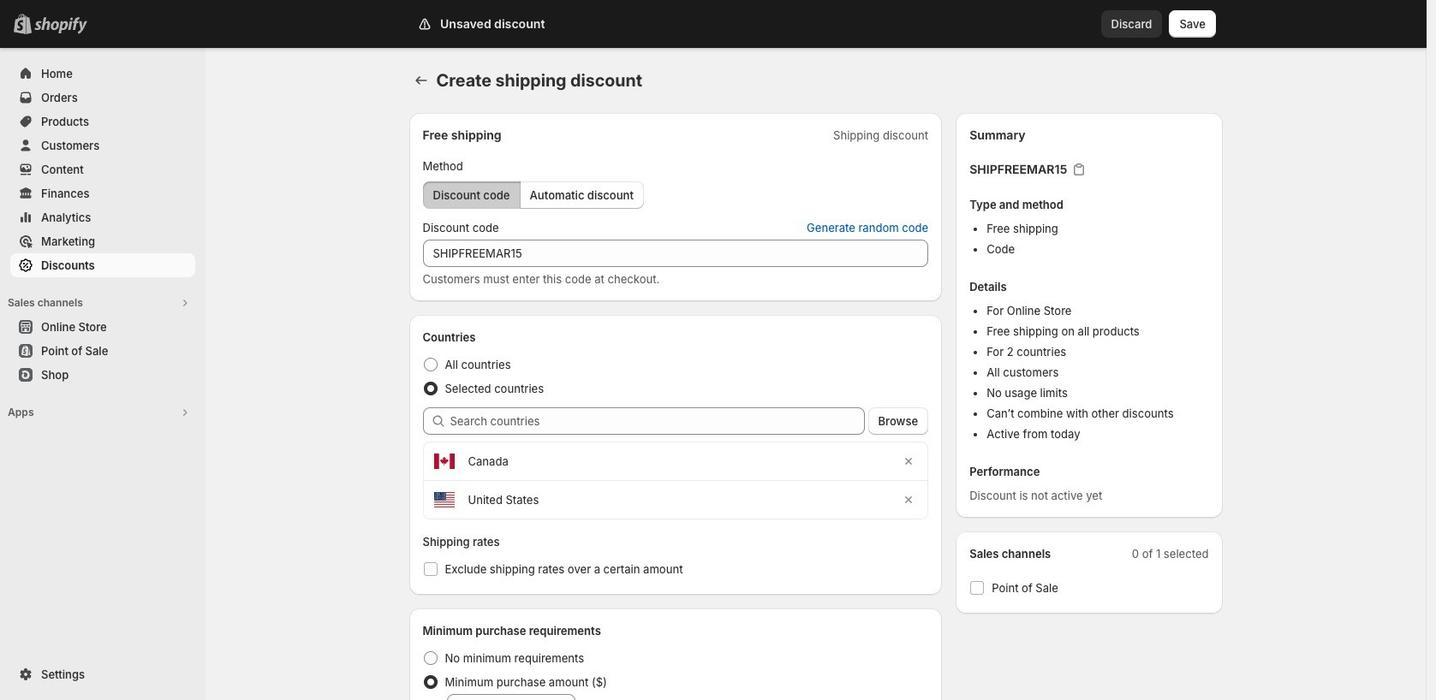 Task type: describe. For each thing, give the bounding box(es) containing it.
Search countries text field
[[450, 408, 865, 435]]

0.00 text field
[[469, 694, 575, 700]]



Task type: locate. For each thing, give the bounding box(es) containing it.
shopify image
[[34, 17, 87, 34]]

None text field
[[423, 240, 928, 267]]



Task type: vqa. For each thing, say whether or not it's contained in the screenshot.
yyyy-mm-dd text box
no



